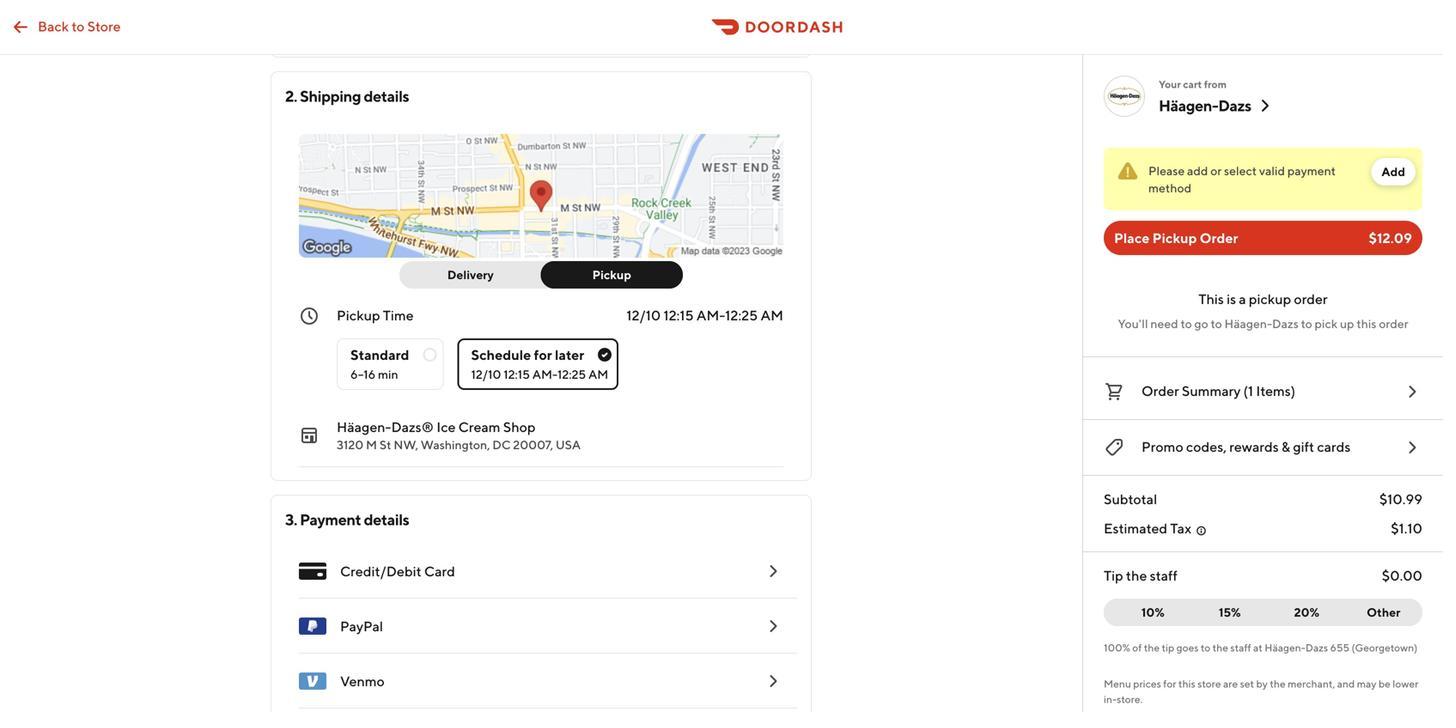 Task type: describe. For each thing, give the bounding box(es) containing it.
please add or select valid payment method
[[1149, 164, 1336, 195]]

need
[[1151, 317, 1178, 331]]

tax
[[1170, 520, 1192, 537]]

goes
[[1177, 642, 1199, 654]]

details for 2. shipping details
[[364, 87, 409, 105]]

menu
[[1104, 678, 1131, 690]]

cards
[[1317, 439, 1351, 455]]

1 horizontal spatial staff
[[1231, 642, 1251, 654]]

$1.10
[[1391, 520, 1423, 537]]

6–16
[[351, 367, 376, 381]]

tip amount option group
[[1104, 599, 1423, 626]]

robinsongreg175@gmail.com
[[616, 24, 797, 41]]

10% button
[[1104, 599, 1192, 626]]

0 horizontal spatial 12/10
[[471, 367, 501, 381]]

pickup
[[1249, 291, 1291, 307]]

tip
[[1162, 642, 1175, 654]]

this is a pickup order
[[1199, 291, 1328, 307]]

tip
[[1104, 567, 1123, 584]]

this inside menu prices for this store are set by the merchant, and may be lower in-store.
[[1179, 678, 1196, 690]]

$0.00
[[1382, 567, 1423, 584]]

3120
[[337, 438, 364, 452]]

schedule
[[471, 347, 531, 363]]

credit/debit card
[[340, 563, 455, 579]]

add new payment method image for venmo
[[763, 671, 783, 692]]

card
[[424, 563, 455, 579]]

nw,
[[394, 438, 418, 452]]

later
[[555, 347, 584, 363]]

add new payment method image for credit/debit card
[[763, 561, 783, 582]]

none radio containing standard
[[337, 338, 444, 390]]

menu prices for this store are set by the merchant, and may be lower in-store.
[[1104, 678, 1419, 705]]

promo codes, rewards & gift cards
[[1142, 439, 1351, 455]]

3. payment details
[[285, 510, 409, 529]]

other
[[1367, 605, 1401, 619]]

to right 'go'
[[1211, 317, 1222, 331]]

häagen-dazs® ice cream shop 3120 m st nw,  washington,  dc 20007,  usa
[[337, 419, 581, 452]]

subtotal
[[1104, 491, 1157, 507]]

the right 'goes'
[[1213, 642, 1228, 654]]

0 vertical spatial pickup
[[1153, 230, 1197, 246]]

pickup time
[[337, 307, 414, 323]]

häagen-dazs
[[1159, 96, 1251, 115]]

the inside menu prices for this store are set by the merchant, and may be lower in-store.
[[1270, 678, 1286, 690]]

delivery or pickup selector option group
[[399, 261, 683, 289]]

schedule for later
[[471, 347, 584, 363]]

rewards
[[1230, 439, 1279, 455]]

select
[[1224, 164, 1257, 178]]

none radio containing schedule for later
[[457, 338, 619, 390]]

pick
[[1315, 317, 1338, 331]]

3. payment
[[285, 510, 361, 529]]

store
[[1198, 678, 1221, 690]]

set
[[1240, 678, 1254, 690]]

a
[[1239, 291, 1246, 307]]

to left pick
[[1301, 317, 1312, 331]]

details for 3. payment details
[[364, 510, 409, 529]]

1 horizontal spatial 12/10
[[627, 307, 661, 323]]

20%
[[1294, 605, 1320, 619]]

100% of the tip goes to the staff at häagen-dazs 655 (georgetown)
[[1104, 642, 1418, 654]]

is
[[1227, 291, 1236, 307]]

valid
[[1259, 164, 1285, 178]]

show menu image
[[299, 558, 326, 585]]

min
[[378, 367, 398, 381]]

to left 'go'
[[1181, 317, 1192, 331]]

1 horizontal spatial am-
[[697, 307, 725, 323]]

the right of
[[1144, 642, 1160, 654]]

655
[[1330, 642, 1350, 654]]

&
[[1282, 439, 1290, 455]]

1 horizontal spatial 12/10 12:15 am-12:25 am
[[627, 307, 783, 323]]

venmo
[[340, 673, 385, 689]]

gift
[[1293, 439, 1315, 455]]

your
[[1159, 78, 1181, 90]]

credit/debit
[[340, 563, 422, 579]]

the right tip
[[1126, 567, 1147, 584]]

be
[[1379, 678, 1391, 690]]

time
[[383, 307, 414, 323]]

items)
[[1256, 383, 1296, 399]]

2. shipping details
[[285, 87, 409, 105]]

washington,
[[421, 438, 490, 452]]

pickup for pickup time
[[337, 307, 380, 323]]

20007,
[[513, 438, 553, 452]]

place
[[1114, 230, 1150, 246]]

1 horizontal spatial 12:15
[[664, 307, 694, 323]]

standard
[[351, 347, 409, 363]]



Task type: vqa. For each thing, say whether or not it's contained in the screenshot.
1 × associated with Le Bowl
no



Task type: locate. For each thing, give the bounding box(es) containing it.
back to store button
[[0, 10, 131, 44]]

1 details from the top
[[364, 87, 409, 105]]

menu containing credit/debit card
[[285, 544, 797, 712]]

go
[[1195, 317, 1209, 331]]

add
[[1187, 164, 1208, 178]]

0 vertical spatial staff
[[1150, 567, 1178, 584]]

prices
[[1133, 678, 1161, 690]]

0 horizontal spatial am-
[[532, 367, 558, 381]]

payment
[[1288, 164, 1336, 178]]

Delivery radio
[[399, 261, 552, 289]]

0 horizontal spatial order
[[1142, 383, 1179, 399]]

add
[[1382, 165, 1405, 179]]

or
[[1211, 164, 1222, 178]]

häagen-dazs button
[[1159, 95, 1275, 116]]

am inside radio
[[589, 367, 608, 381]]

2 horizontal spatial pickup
[[1153, 230, 1197, 246]]

2 details from the top
[[364, 510, 409, 529]]

1 horizontal spatial order
[[1200, 230, 1238, 246]]

1 horizontal spatial dazs
[[1272, 317, 1299, 331]]

häagen- inside häagen-dazs button
[[1159, 96, 1218, 115]]

dazs left 655
[[1306, 642, 1328, 654]]

häagen- right the at
[[1265, 642, 1306, 654]]

2 vertical spatial dazs
[[1306, 642, 1328, 654]]

häagen- inside häagen-dazs® ice cream shop 3120 m st nw,  washington,  dc 20007,  usa
[[337, 419, 391, 435]]

status containing please add or select valid payment method
[[1104, 148, 1423, 210]]

6–16 min
[[351, 367, 398, 381]]

2 add new payment method image from the top
[[763, 616, 783, 637]]

None radio
[[457, 338, 619, 390]]

add new payment method image
[[763, 561, 783, 582], [763, 616, 783, 637], [763, 671, 783, 692]]

in-
[[1104, 693, 1117, 705]]

cream
[[458, 419, 500, 435]]

1 vertical spatial 12/10
[[471, 367, 501, 381]]

Pickup radio
[[541, 261, 683, 289]]

by
[[1256, 678, 1268, 690]]

am-
[[697, 307, 725, 323], [532, 367, 558, 381]]

may
[[1357, 678, 1377, 690]]

paypal
[[340, 618, 383, 634]]

1 vertical spatial pickup
[[592, 268, 631, 282]]

merchant,
[[1288, 678, 1335, 690]]

12/10 12:15 am-12:25 am
[[627, 307, 783, 323], [471, 367, 608, 381]]

details up credit/debit on the bottom of the page
[[364, 510, 409, 529]]

10%
[[1142, 605, 1165, 619]]

back
[[38, 18, 69, 34]]

1 horizontal spatial am
[[761, 307, 783, 323]]

12/10
[[627, 307, 661, 323], [471, 367, 501, 381]]

12:25
[[725, 307, 758, 323], [558, 367, 586, 381]]

order
[[1294, 291, 1328, 307], [1379, 317, 1409, 331]]

estimated
[[1104, 520, 1168, 537]]

delivery
[[447, 268, 494, 282]]

order summary (1 items)
[[1142, 383, 1296, 399]]

dazs down from on the top of the page
[[1218, 96, 1251, 115]]

to inside button
[[72, 18, 85, 34]]

dazs®
[[391, 419, 434, 435]]

staff
[[1150, 567, 1178, 584], [1231, 642, 1251, 654]]

None radio
[[337, 338, 444, 390]]

status
[[1104, 148, 1423, 210]]

add new payment method image for paypal
[[763, 616, 783, 637]]

1 horizontal spatial 12:25
[[725, 307, 758, 323]]

for inside menu prices for this store are set by the merchant, and may be lower in-store.
[[1163, 678, 1177, 690]]

details right 2. shipping
[[364, 87, 409, 105]]

12/10 down 'schedule' at left
[[471, 367, 501, 381]]

shop
[[503, 419, 536, 435]]

2 vertical spatial add new payment method image
[[763, 671, 783, 692]]

2. shipping
[[285, 87, 361, 105]]

you'll need to go to häagen-dazs to pick up this order
[[1118, 317, 1409, 331]]

option group containing standard
[[337, 325, 783, 390]]

this right the up
[[1357, 317, 1377, 331]]

0 vertical spatial am-
[[697, 307, 725, 323]]

20% button
[[1268, 599, 1346, 626]]

1 horizontal spatial pickup
[[592, 268, 631, 282]]

$12.09
[[1369, 230, 1412, 246]]

1 vertical spatial staff
[[1231, 642, 1251, 654]]

0 horizontal spatial pickup
[[337, 307, 380, 323]]

option group
[[337, 325, 783, 390]]

1 horizontal spatial this
[[1357, 317, 1377, 331]]

1 vertical spatial for
[[1163, 678, 1177, 690]]

0 vertical spatial dazs
[[1218, 96, 1251, 115]]

1 vertical spatial add new payment method image
[[763, 616, 783, 637]]

häagen- down cart
[[1159, 96, 1218, 115]]

0 vertical spatial for
[[534, 347, 552, 363]]

order
[[1200, 230, 1238, 246], [1142, 383, 1179, 399]]

staff up 10%
[[1150, 567, 1178, 584]]

tip the staff
[[1104, 567, 1178, 584]]

pickup
[[1153, 230, 1197, 246], [592, 268, 631, 282], [337, 307, 380, 323]]

dazs down pickup
[[1272, 317, 1299, 331]]

0 vertical spatial add new payment method image
[[763, 561, 783, 582]]

12:15 down pickup option at the left top
[[664, 307, 694, 323]]

2 horizontal spatial dazs
[[1306, 642, 1328, 654]]

order summary (1 items) button
[[1104, 378, 1423, 405]]

0 horizontal spatial this
[[1179, 678, 1196, 690]]

1 horizontal spatial for
[[1163, 678, 1177, 690]]

3 add new payment method image from the top
[[763, 671, 783, 692]]

codes,
[[1186, 439, 1227, 455]]

häagen- down a
[[1225, 317, 1272, 331]]

0 horizontal spatial 12/10 12:15 am-12:25 am
[[471, 367, 608, 381]]

1 vertical spatial order
[[1142, 383, 1179, 399]]

you'll
[[1118, 317, 1148, 331]]

for left later
[[534, 347, 552, 363]]

order up pick
[[1294, 291, 1328, 307]]

1 horizontal spatial order
[[1379, 317, 1409, 331]]

0 horizontal spatial for
[[534, 347, 552, 363]]

dc
[[492, 438, 511, 452]]

0 vertical spatial order
[[1200, 230, 1238, 246]]

1 vertical spatial 12:15
[[504, 367, 530, 381]]

place pickup order
[[1114, 230, 1238, 246]]

12:15 down "schedule for later" in the left of the page
[[504, 367, 530, 381]]

1 vertical spatial am
[[589, 367, 608, 381]]

Other button
[[1345, 599, 1423, 626]]

to
[[72, 18, 85, 34], [1181, 317, 1192, 331], [1211, 317, 1222, 331], [1301, 317, 1312, 331], [1201, 642, 1211, 654]]

to right back on the top left of page
[[72, 18, 85, 34]]

menu
[[285, 544, 797, 712]]

this left store
[[1179, 678, 1196, 690]]

1 vertical spatial am-
[[532, 367, 558, 381]]

0 vertical spatial details
[[364, 87, 409, 105]]

0 vertical spatial 12:15
[[664, 307, 694, 323]]

order inside button
[[1142, 383, 1179, 399]]

for right prices
[[1163, 678, 1177, 690]]

add button
[[1371, 158, 1416, 186]]

m
[[366, 438, 377, 452]]

pickup for pickup
[[592, 268, 631, 282]]

häagen- up m
[[337, 419, 391, 435]]

2 vertical spatial pickup
[[337, 307, 380, 323]]

0 horizontal spatial am
[[589, 367, 608, 381]]

0 horizontal spatial 12:25
[[558, 367, 586, 381]]

1 vertical spatial 12/10 12:15 am-12:25 am
[[471, 367, 608, 381]]

cart
[[1183, 78, 1202, 90]]

of
[[1133, 642, 1142, 654]]

store
[[87, 18, 121, 34]]

1 vertical spatial details
[[364, 510, 409, 529]]

order up this
[[1200, 230, 1238, 246]]

0 vertical spatial this
[[1357, 317, 1377, 331]]

15%
[[1219, 605, 1241, 619]]

dazs
[[1218, 96, 1251, 115], [1272, 317, 1299, 331], [1306, 642, 1328, 654]]

1 vertical spatial 12:25
[[558, 367, 586, 381]]

at
[[1253, 642, 1263, 654]]

0 vertical spatial 12/10 12:15 am-12:25 am
[[627, 307, 783, 323]]

1 vertical spatial order
[[1379, 317, 1409, 331]]

from
[[1204, 78, 1227, 90]]

promo
[[1142, 439, 1184, 455]]

12/10 down pickup option at the left top
[[627, 307, 661, 323]]

(1
[[1244, 383, 1254, 399]]

100%
[[1104, 642, 1130, 654]]

summary
[[1182, 383, 1241, 399]]

0 horizontal spatial order
[[1294, 291, 1328, 307]]

0 horizontal spatial 12:15
[[504, 367, 530, 381]]

1 vertical spatial dazs
[[1272, 317, 1299, 331]]

to right 'goes'
[[1201, 642, 1211, 654]]

0 vertical spatial am
[[761, 307, 783, 323]]

order right the up
[[1379, 317, 1409, 331]]

usa
[[556, 438, 581, 452]]

dazs inside button
[[1218, 96, 1251, 115]]

the
[[1126, 567, 1147, 584], [1144, 642, 1160, 654], [1213, 642, 1228, 654], [1270, 678, 1286, 690]]

0 horizontal spatial staff
[[1150, 567, 1178, 584]]

lower
[[1393, 678, 1419, 690]]

0 vertical spatial 12/10
[[627, 307, 661, 323]]

are
[[1223, 678, 1238, 690]]

0 horizontal spatial dazs
[[1218, 96, 1251, 115]]

st
[[380, 438, 391, 452]]

1 add new payment method image from the top
[[763, 561, 783, 582]]

staff left the at
[[1231, 642, 1251, 654]]

please
[[1149, 164, 1185, 178]]

(georgetown)
[[1352, 642, 1418, 654]]

the right 'by'
[[1270, 678, 1286, 690]]

method
[[1149, 181, 1192, 195]]

ice
[[437, 419, 456, 435]]

$10.99
[[1380, 491, 1423, 507]]

0 vertical spatial 12:25
[[725, 307, 758, 323]]

your cart from
[[1159, 78, 1227, 90]]

1 vertical spatial this
[[1179, 678, 1196, 690]]

up
[[1340, 317, 1354, 331]]

and
[[1337, 678, 1355, 690]]

pickup inside option
[[592, 268, 631, 282]]

order left summary
[[1142, 383, 1179, 399]]

store.
[[1117, 693, 1143, 705]]

0 vertical spatial order
[[1294, 291, 1328, 307]]

15% button
[[1191, 599, 1269, 626]]



